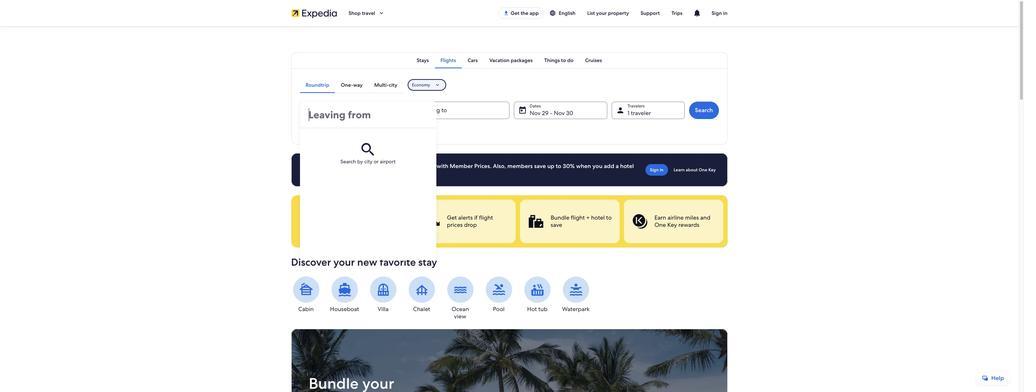 Task type: describe. For each thing, give the bounding box(es) containing it.
list
[[587, 10, 595, 16]]

1 horizontal spatial city
[[389, 82, 397, 88]]

trips link
[[666, 7, 688, 20]]

traveler
[[631, 109, 651, 117]]

hot tub button
[[522, 277, 552, 314]]

roundtrip
[[306, 82, 329, 88]]

stays link
[[411, 52, 435, 68]]

hotel inside save 10% or more on over 100,000 hotels with member prices. also, members save up to 30% when you add a hotel to a flight
[[620, 163, 634, 170]]

pool
[[493, 306, 505, 314]]

your for discover
[[334, 256, 355, 269]]

1 traveler
[[628, 109, 651, 117]]

up
[[547, 163, 554, 170]]

10%
[[339, 163, 349, 170]]

pool button
[[484, 277, 514, 314]]

add for add a place to stay
[[309, 127, 319, 133]]

one inside earn airline miles and one key rewards
[[654, 221, 666, 229]]

nov 29 - nov 30 button
[[514, 102, 607, 119]]

key inside earn airline miles and one key rewards
[[667, 221, 677, 229]]

your for list
[[596, 10, 607, 16]]

cruises
[[585, 57, 602, 64]]

-
[[550, 109, 552, 117]]

learn
[[674, 167, 685, 173]]

search by city or airport
[[341, 159, 396, 165]]

cars
[[468, 57, 478, 64]]

flight inside save 10% or more on over 100,000 hotels with member prices. also, members save up to 30% when you add a hotel to a flight
[[336, 170, 350, 177]]

vacation
[[489, 57, 510, 64]]

view
[[454, 313, 466, 321]]

multi-city
[[374, 82, 397, 88]]

1
[[628, 109, 630, 117]]

shop
[[349, 10, 361, 16]]

vacation packages
[[489, 57, 533, 64]]

bundle flight + hotel to save
[[551, 214, 612, 229]]

30%
[[563, 163, 575, 170]]

economy button
[[408, 79, 446, 91]]

1 traveler button
[[612, 102, 685, 119]]

save
[[325, 163, 337, 170]]

hotel inside bundle flight + hotel to save
[[591, 214, 605, 222]]

support
[[641, 10, 660, 16]]

0 horizontal spatial city
[[364, 159, 372, 165]]

villa
[[378, 306, 389, 314]]

multi-city link
[[368, 77, 403, 93]]

ocean view button
[[445, 277, 475, 321]]

sign inside sign in dropdown button
[[712, 10, 722, 16]]

save inside save 10% or more on over 100,000 hotels with member prices. also, members save up to 30% when you add a hotel to a flight
[[534, 163, 546, 170]]

download the app button image
[[503, 10, 509, 16]]

app
[[530, 10, 539, 16]]

english
[[559, 10, 576, 16]]

stays
[[417, 57, 429, 64]]

the
[[521, 10, 528, 16]]

hot tub
[[527, 306, 548, 314]]

learn about one key link
[[671, 164, 719, 176]]

bundle
[[551, 214, 569, 222]]

discover your new favorite stay
[[291, 256, 437, 269]]

houseboat button
[[330, 277, 360, 314]]

waterpark
[[562, 306, 590, 314]]

vacation packages link
[[484, 52, 539, 68]]

a left 10%
[[332, 170, 335, 177]]

on
[[373, 163, 380, 170]]

flight inside get alerts if flight prices drop
[[479, 214, 493, 222]]

to right place
[[338, 127, 343, 133]]

packages
[[511, 57, 533, 64]]

get the app
[[511, 10, 539, 16]]

if
[[474, 214, 477, 222]]

add a car
[[367, 127, 389, 133]]

1 nov from the left
[[530, 109, 541, 117]]

cabin button
[[291, 277, 321, 314]]

cars link
[[462, 52, 484, 68]]

2 nov from the left
[[554, 109, 565, 117]]

Leaving from text field
[[300, 102, 436, 128]]

communication center icon image
[[693, 9, 701, 17]]

car
[[382, 127, 389, 133]]

villa button
[[368, 277, 398, 314]]

earn
[[654, 214, 666, 222]]

cabin
[[298, 306, 314, 314]]

search for search by city or airport
[[341, 159, 356, 165]]

travel sale activities deals image
[[291, 330, 728, 393]]

tub
[[538, 306, 548, 314]]

to right up
[[556, 163, 561, 170]]

by
[[357, 159, 363, 165]]

miles
[[685, 214, 699, 222]]

with
[[437, 163, 448, 170]]

a left place
[[320, 127, 323, 133]]

airport
[[380, 159, 396, 165]]

hotels
[[419, 163, 435, 170]]

30
[[566, 109, 573, 117]]

search button
[[689, 102, 719, 119]]

add a place to stay
[[309, 127, 353, 133]]

airline
[[667, 214, 684, 222]]

100,000
[[395, 163, 418, 170]]

ocean
[[452, 306, 469, 314]]

about
[[686, 167, 698, 173]]



Task type: locate. For each thing, give the bounding box(es) containing it.
1 vertical spatial one
[[654, 221, 666, 229]]

search
[[695, 107, 713, 114], [341, 159, 356, 165]]

0 vertical spatial sign
[[712, 10, 722, 16]]

0 vertical spatial sign in
[[712, 10, 728, 16]]

over
[[382, 163, 393, 170]]

houseboat
[[330, 306, 359, 314]]

list your property
[[587, 10, 629, 16]]

one
[[699, 167, 707, 173], [654, 221, 666, 229]]

1 horizontal spatial sign in
[[712, 10, 728, 16]]

stay
[[344, 127, 353, 133], [418, 256, 437, 269]]

more
[[358, 163, 372, 170]]

add
[[309, 127, 319, 133], [367, 127, 377, 133]]

in left learn
[[660, 167, 664, 173]]

flight left + on the right of the page
[[571, 214, 585, 222]]

drop
[[464, 221, 477, 229]]

1 horizontal spatial add
[[367, 127, 377, 133]]

nov left 29
[[530, 109, 541, 117]]

a right add
[[616, 163, 619, 170]]

to inside bundle flight + hotel to save
[[606, 214, 612, 222]]

to right + on the right of the page
[[606, 214, 612, 222]]

or
[[374, 159, 379, 165], [351, 163, 356, 170]]

trailing image
[[378, 10, 385, 16]]

search for search
[[695, 107, 713, 114]]

shop travel
[[349, 10, 375, 16]]

sign in left learn
[[650, 167, 664, 173]]

nov right -
[[554, 109, 565, 117]]

one left airline
[[654, 221, 666, 229]]

0 horizontal spatial search
[[341, 159, 356, 165]]

1 vertical spatial get
[[447, 214, 457, 222]]

english button
[[544, 7, 581, 20]]

1 vertical spatial tab list
[[300, 77, 403, 93]]

in right communication center icon on the right top
[[723, 10, 728, 16]]

1 horizontal spatial your
[[596, 10, 607, 16]]

flights
[[441, 57, 456, 64]]

1 horizontal spatial hotel
[[620, 163, 634, 170]]

your right list
[[596, 10, 607, 16]]

prices.
[[474, 163, 492, 170]]

sign in inside dropdown button
[[712, 10, 728, 16]]

a
[[320, 127, 323, 133], [378, 127, 381, 133], [616, 163, 619, 170], [332, 170, 335, 177]]

0 vertical spatial in
[[723, 10, 728, 16]]

members
[[507, 163, 533, 170]]

flight inside bundle flight + hotel to save
[[571, 214, 585, 222]]

1 add from the left
[[309, 127, 319, 133]]

get for get the app
[[511, 10, 519, 16]]

multi-
[[374, 82, 389, 88]]

your inside list your property link
[[596, 10, 607, 16]]

things to do link
[[539, 52, 579, 68]]

+
[[586, 214, 590, 222]]

0 horizontal spatial nov
[[530, 109, 541, 117]]

0 horizontal spatial add
[[309, 127, 319, 133]]

support link
[[635, 7, 666, 20]]

sign right communication center icon on the right top
[[712, 10, 722, 16]]

things
[[544, 57, 560, 64]]

0 horizontal spatial one
[[654, 221, 666, 229]]

get the app link
[[499, 7, 544, 19]]

one inside learn about one key link
[[699, 167, 707, 173]]

3 out of 3 element
[[624, 200, 723, 244]]

key right about
[[708, 167, 716, 173]]

chalet
[[413, 306, 430, 314]]

tab list containing stays
[[291, 52, 728, 68]]

1 vertical spatial stay
[[418, 256, 437, 269]]

0 horizontal spatial stay
[[344, 127, 353, 133]]

save left + on the right of the page
[[551, 221, 562, 229]]

small image
[[549, 10, 556, 16]]

0 vertical spatial key
[[708, 167, 716, 173]]

stay for discover your new favorite stay
[[418, 256, 437, 269]]

2 add from the left
[[367, 127, 377, 133]]

trips
[[672, 10, 683, 16]]

0 vertical spatial stay
[[344, 127, 353, 133]]

stay for add a place to stay
[[344, 127, 353, 133]]

0 horizontal spatial in
[[660, 167, 664, 173]]

property
[[608, 10, 629, 16]]

2 out of 3 element
[[520, 200, 619, 244]]

save inside bundle flight + hotel to save
[[551, 221, 562, 229]]

0 horizontal spatial key
[[667, 221, 677, 229]]

0 vertical spatial tab list
[[291, 52, 728, 68]]

one-
[[341, 82, 353, 88]]

1 vertical spatial sign
[[650, 167, 659, 173]]

1 horizontal spatial in
[[723, 10, 728, 16]]

sign in right communication center icon on the right top
[[712, 10, 728, 16]]

hot
[[527, 306, 537, 314]]

travel
[[362, 10, 375, 16]]

way
[[353, 82, 363, 88]]

sign in button
[[706, 4, 733, 22]]

1 vertical spatial your
[[334, 256, 355, 269]]

add left car
[[367, 127, 377, 133]]

key right earn
[[667, 221, 677, 229]]

or left by
[[351, 163, 356, 170]]

get inside get alerts if flight prices drop
[[447, 214, 457, 222]]

get for get alerts if flight prices drop
[[447, 214, 457, 222]]

flight
[[336, 170, 350, 177], [479, 214, 493, 222], [571, 214, 585, 222]]

get
[[511, 10, 519, 16], [447, 214, 457, 222]]

0 vertical spatial hotel
[[620, 163, 634, 170]]

1 vertical spatial hotel
[[591, 214, 605, 222]]

1 out of 3 element
[[416, 200, 516, 244]]

member
[[450, 163, 473, 170]]

sign left learn
[[650, 167, 659, 173]]

waterpark button
[[561, 277, 591, 314]]

hotel right add
[[620, 163, 634, 170]]

save
[[534, 163, 546, 170], [551, 221, 562, 229]]

1 vertical spatial key
[[667, 221, 677, 229]]

1 vertical spatial in
[[660, 167, 664, 173]]

add left place
[[309, 127, 319, 133]]

hotel right + on the right of the page
[[591, 214, 605, 222]]

ocean view
[[452, 306, 469, 321]]

things to do
[[544, 57, 574, 64]]

0 horizontal spatial sign
[[650, 167, 659, 173]]

do
[[567, 57, 574, 64]]

0 horizontal spatial save
[[534, 163, 546, 170]]

in inside discover your new favorite stay main content
[[660, 167, 664, 173]]

29
[[542, 109, 549, 117]]

1 horizontal spatial or
[[374, 159, 379, 165]]

0 vertical spatial your
[[596, 10, 607, 16]]

flight left more
[[336, 170, 350, 177]]

roundtrip link
[[300, 77, 335, 93]]

city right by
[[364, 159, 372, 165]]

shop travel button
[[343, 4, 390, 22]]

place
[[324, 127, 337, 133]]

or inside save 10% or more on over 100,000 hotels with member prices. also, members save up to 30% when you add a hotel to a flight
[[351, 163, 356, 170]]

1 horizontal spatial flight
[[479, 214, 493, 222]]

get right the download the app button image
[[511, 10, 519, 16]]

sign in inside discover your new favorite stay main content
[[650, 167, 664, 173]]

1 horizontal spatial nov
[[554, 109, 565, 117]]

in inside dropdown button
[[723, 10, 728, 16]]

tab list
[[291, 52, 728, 68], [300, 77, 403, 93]]

2 horizontal spatial flight
[[571, 214, 585, 222]]

stay right place
[[344, 127, 353, 133]]

favorite
[[380, 256, 416, 269]]

0 horizontal spatial sign in
[[650, 167, 664, 173]]

search inside button
[[695, 107, 713, 114]]

0 horizontal spatial or
[[351, 163, 356, 170]]

discover your new favorite stay main content
[[0, 26, 1019, 393]]

tab list containing roundtrip
[[300, 77, 403, 93]]

to left 10%
[[325, 170, 330, 177]]

to
[[561, 57, 566, 64], [338, 127, 343, 133], [556, 163, 561, 170], [325, 170, 330, 177], [606, 214, 612, 222]]

1 horizontal spatial save
[[551, 221, 562, 229]]

your inside discover your new favorite stay main content
[[334, 256, 355, 269]]

also,
[[493, 163, 506, 170]]

learn about one key
[[674, 167, 716, 173]]

new
[[357, 256, 377, 269]]

sign in link
[[646, 164, 668, 176]]

one right about
[[699, 167, 707, 173]]

in
[[723, 10, 728, 16], [660, 167, 664, 173]]

sign inside sign in link
[[650, 167, 659, 173]]

1 vertical spatial save
[[551, 221, 562, 229]]

nov
[[530, 109, 541, 117], [554, 109, 565, 117]]

key
[[708, 167, 716, 173], [667, 221, 677, 229]]

add
[[604, 163, 614, 170]]

get alerts if flight prices drop
[[447, 214, 493, 229]]

or left airport
[[374, 159, 379, 165]]

prices
[[447, 221, 463, 229]]

add for add a car
[[367, 127, 377, 133]]

0 vertical spatial city
[[389, 82, 397, 88]]

1 vertical spatial sign in
[[650, 167, 664, 173]]

1 horizontal spatial one
[[699, 167, 707, 173]]

1 horizontal spatial get
[[511, 10, 519, 16]]

stay right favorite at the left
[[418, 256, 437, 269]]

1 horizontal spatial sign
[[712, 10, 722, 16]]

a left car
[[378, 127, 381, 133]]

alerts
[[458, 214, 473, 222]]

to left do
[[561, 57, 566, 64]]

city left the economy
[[389, 82, 397, 88]]

0 horizontal spatial hotel
[[591, 214, 605, 222]]

1 horizontal spatial key
[[708, 167, 716, 173]]

expedia logo image
[[291, 8, 337, 18]]

0 horizontal spatial your
[[334, 256, 355, 269]]

save 10% or more on over 100,000 hotels with member prices. also, members save up to 30% when you add a hotel to a flight
[[325, 163, 634, 177]]

get left alerts
[[447, 214, 457, 222]]

sign in
[[712, 10, 728, 16], [650, 167, 664, 173]]

flight right if
[[479, 214, 493, 222]]

you
[[593, 163, 602, 170]]

rewards
[[678, 221, 699, 229]]

your left new
[[334, 256, 355, 269]]

1 horizontal spatial stay
[[418, 256, 437, 269]]

and
[[700, 214, 710, 222]]

0 vertical spatial save
[[534, 163, 546, 170]]

1 vertical spatial search
[[341, 159, 356, 165]]

save left up
[[534, 163, 546, 170]]

1 horizontal spatial search
[[695, 107, 713, 114]]

0 vertical spatial search
[[695, 107, 713, 114]]

one-way
[[341, 82, 363, 88]]

0 vertical spatial one
[[699, 167, 707, 173]]

0 horizontal spatial get
[[447, 214, 457, 222]]

1 vertical spatial city
[[364, 159, 372, 165]]

0 vertical spatial get
[[511, 10, 519, 16]]

one-way link
[[335, 77, 368, 93]]

0 horizontal spatial flight
[[336, 170, 350, 177]]

economy
[[412, 82, 430, 88]]



Task type: vqa. For each thing, say whether or not it's contained in the screenshot.
Flights link
yes



